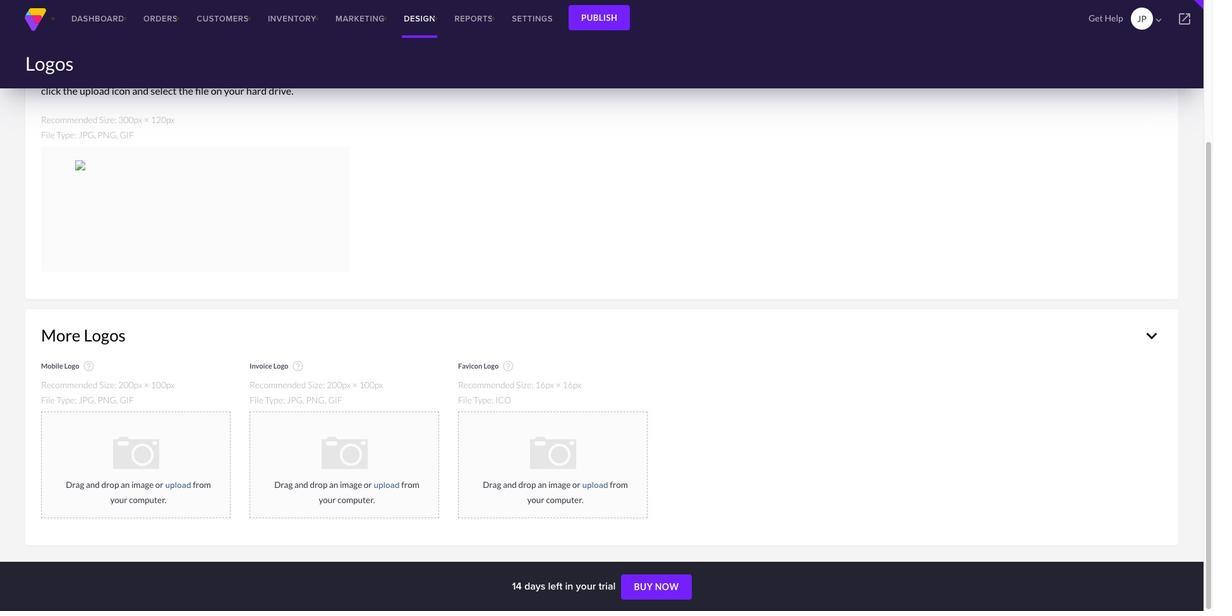 Task type: describe. For each thing, give the bounding box(es) containing it.
size
[[260, 14, 277, 26]]

computer. for invoice logo help_outline
[[338, 496, 375, 506]]

png, for mobile logo help_outline
[[98, 395, 118, 406]]

into
[[180, 70, 197, 82]]

or
[[41, 54, 53, 66]]

computer. for favicon logo help_outline
[[546, 496, 584, 506]]

and inside section. just drag the file into the drop zone of your choice, or click the upload icon and select the file on your hard drive.
[[132, 85, 149, 97]]

14 days left in your trial
[[512, 579, 618, 594]]

inventory
[[268, 13, 317, 25]]

upload link for mobile logo help_outline
[[165, 479, 191, 492]]

an for mobile logo help_outline
[[121, 480, 130, 491]]

computer. for mobile logo help_outline
[[129, 496, 167, 506]]

from your computer. for invoice logo help_outline
[[319, 480, 419, 506]]

drag for favicon logo help_outline
[[483, 480, 501, 491]]

drive.
[[269, 85, 294, 97]]

help
[[1105, 13, 1123, 23]]

the right the into
[[199, 70, 214, 82]]

drag for mobile logo help_outline
[[66, 480, 84, 491]]

the up choice,
[[308, 54, 323, 66]]

file inside recommended size: 300px × 120px file type: jpg, png, gif
[[41, 130, 55, 140]]

jp
[[1137, 13, 1147, 24]]

or for invoice logo help_outline
[[364, 480, 372, 491]]

× for invoice logo help_outline
[[352, 380, 358, 391]]

mobile inside upload a single logo and we'll make any necessary size adjustments for your standard storefront, mobile storefront, and invoices.
[[154, 29, 185, 41]]

300px
[[118, 114, 142, 125]]

section.
[[69, 70, 103, 82]]

publish button
[[569, 5, 630, 30]]

invoices.
[[255, 29, 292, 41]]

recommended size: 300px × 120px file type: jpg, png, gif
[[41, 114, 175, 140]]

publish
[[581, 13, 618, 23]]

from for mobile logo help_outline
[[193, 480, 211, 491]]

logo for favicon logo help_outline
[[484, 362, 499, 371]]

logo for mobile logo help_outline
[[64, 362, 79, 371]]

logo
[[110, 14, 129, 26]]

upload link for favicon logo help_outline
[[582, 479, 608, 492]]

or for mobile logo help_outline
[[155, 480, 164, 491]]

recommended for mobile logo help_outline
[[41, 380, 98, 391]]

logos
[[235, 54, 258, 66]]

select
[[151, 85, 177, 97]]

gif for invoice logo help_outline
[[328, 395, 343, 406]]

days
[[524, 579, 546, 594]]

can
[[73, 54, 89, 66]]

buy now link
[[621, 575, 692, 600]]

marketing
[[336, 13, 385, 25]]

drag and drop an image or upload for invoice logo help_outline
[[274, 479, 400, 492]]

2 storefront, from the left
[[186, 29, 234, 41]]

drop inside section. just drag the file into the drop zone of your choice, or click the upload icon and select the file on your hard drive.
[[216, 70, 237, 82]]

image for favicon logo help_outline
[[548, 480, 571, 491]]

0 vertical spatial more
[[325, 54, 350, 66]]

type: for mobile logo help_outline
[[57, 395, 77, 406]]

custom
[[117, 54, 149, 66]]

necessary
[[214, 14, 258, 26]]

or for favicon logo help_outline
[[572, 480, 581, 491]]

help_outline for invoice logo help_outline
[[292, 360, 304, 373]]

now
[[655, 582, 679, 593]]

1 more logos from the top
[[41, 54, 350, 82]]

type: inside recommended size: 300px × 120px file type: jpg, png, gif
[[57, 130, 77, 140]]

reports
[[455, 13, 493, 25]]

size: for favicon logo help_outline
[[516, 380, 534, 391]]

200px for mobile logo help_outline
[[118, 380, 142, 391]]

from for invoice logo help_outline
[[401, 480, 419, 491]]

0 vertical spatial in
[[298, 54, 306, 66]]

mobile
[[41, 362, 63, 371]]

invoice
[[250, 362, 272, 371]]

1 storefront, from the left
[[105, 29, 153, 41]]

ico
[[495, 395, 511, 406]]

icon
[[112, 85, 130, 97]]

hard
[[246, 85, 267, 97]]

you
[[55, 54, 71, 66]]

section. just drag the file into the drop zone of your choice, or click the upload icon and select the file on your hard drive.
[[41, 70, 337, 97]]

gif for mobile logo help_outline
[[120, 395, 134, 406]]

choice,
[[295, 70, 326, 82]]

mobile logo help_outline
[[41, 360, 95, 373]]

buy now
[[634, 582, 679, 593]]

png, for invoice logo help_outline
[[306, 395, 326, 406]]

favicon
[[458, 362, 482, 371]]

logo for invoice logo help_outline
[[273, 362, 288, 371]]

size: for invoice logo help_outline
[[308, 380, 325, 391]]

0 horizontal spatial file
[[164, 70, 178, 82]]

on
[[211, 85, 222, 97]]

yourself
[[260, 54, 296, 66]]

200px for invoice logo help_outline
[[327, 380, 351, 391]]

buy
[[634, 582, 653, 593]]

1 16px from the left
[[535, 380, 554, 391]]

drag
[[126, 70, 145, 82]]



Task type: locate. For each thing, give the bounding box(es) containing it.
logo inside favicon logo help_outline
[[484, 362, 499, 371]]

1 horizontal spatial recommended size: 200px × 100px file type: jpg, png, gif
[[250, 380, 383, 406]]

trial
[[599, 579, 616, 594]]

type: for favicon logo help_outline
[[474, 395, 494, 406]]

jpg, inside recommended size: 300px × 120px file type: jpg, png, gif
[[78, 130, 96, 140]]

dashboard link
[[62, 0, 134, 38]]

2 drag from the left
[[274, 480, 293, 491]]

recommended size: 200px × 100px file type: jpg, png, gif for mobile logo help_outline
[[41, 380, 175, 406]]

0 horizontal spatial more
[[41, 326, 81, 346]]

3 drag from the left
[[483, 480, 501, 491]]

2 16px from the left
[[563, 380, 582, 391]]

drag
[[66, 480, 84, 491], [274, 480, 293, 491], [483, 480, 501, 491]]

make
[[171, 14, 195, 26]]

1 computer. from the left
[[129, 496, 167, 506]]

gif
[[120, 130, 134, 140], [120, 395, 134, 406], [328, 395, 343, 406]]

the right click on the left top of the page
[[63, 85, 78, 97]]

your
[[41, 29, 61, 41], [273, 70, 293, 82], [224, 85, 244, 97], [110, 496, 127, 506], [319, 496, 336, 506], [527, 496, 544, 506], [576, 579, 596, 594]]

image for invoice logo help_outline
[[340, 480, 362, 491]]

dashboard
[[71, 13, 124, 25]]

type: inside the recommended size: 16px × 16px file type: ico
[[474, 395, 494, 406]]

png,
[[98, 130, 118, 140], [98, 395, 118, 406], [306, 395, 326, 406]]

2 more logos from the top
[[41, 326, 126, 346]]

1 horizontal spatial logo
[[273, 362, 288, 371]]

recommended inside the recommended size: 16px × 16px file type: ico
[[458, 380, 515, 391]]

1 vertical spatial file
[[195, 85, 209, 97]]

1 recommended size: 200px × 100px file type: jpg, png, gif from the left
[[41, 380, 175, 406]]

1 horizontal spatial from
[[401, 480, 419, 491]]

computer.
[[129, 496, 167, 506], [338, 496, 375, 506], [546, 496, 584, 506]]

customers
[[197, 13, 249, 25]]

0 horizontal spatial 200px
[[118, 380, 142, 391]]

mobile down we'll
[[154, 29, 185, 41]]

more logos up on
[[41, 54, 350, 82]]

size:
[[99, 114, 117, 125], [99, 380, 117, 391], [308, 380, 325, 391], [516, 380, 534, 391]]

file for mobile logo help_outline
[[41, 395, 55, 406]]

16px
[[535, 380, 554, 391], [563, 380, 582, 391]]

image for mobile logo help_outline
[[131, 480, 154, 491]]

of
[[262, 70, 271, 82]]

2 image from the left
[[340, 480, 362, 491]]

file down click on the left top of the page
[[41, 130, 55, 140]]

drag and drop an image or upload
[[66, 479, 191, 492], [274, 479, 400, 492], [483, 479, 608, 492]]

storefront, down any at the top left of page
[[186, 29, 234, 41]]

from
[[193, 480, 211, 491], [401, 480, 419, 491], [610, 480, 628, 491]]

more up choice,
[[325, 54, 350, 66]]

file
[[164, 70, 178, 82], [195, 85, 209, 97]]

logo inside mobile logo help_outline
[[64, 362, 79, 371]]

0 horizontal spatial upload link
[[165, 479, 191, 492]]

jpg, for mobile logo help_outline
[[78, 395, 96, 406]]

3 help_outline from the left
[[502, 360, 515, 373]]

2 horizontal spatial image
[[548, 480, 571, 491]]

settings
[[512, 13, 553, 25]]

0 horizontal spatial recommended size: 200px × 100px file type: jpg, png, gif
[[41, 380, 175, 406]]

recommended down favicon logo help_outline
[[458, 380, 515, 391]]

from your computer. for mobile logo help_outline
[[110, 480, 211, 506]]

3 upload link from the left
[[582, 479, 608, 492]]

the
[[308, 54, 323, 66], [147, 70, 162, 82], [199, 70, 214, 82], [63, 85, 78, 97], [179, 85, 193, 97]]

single
[[82, 14, 108, 26]]

upload for favicon logo help_outline
[[582, 479, 608, 492]]

upload a single logo and we'll make any necessary size adjustments for your standard storefront, mobile storefront, and invoices.
[[41, 14, 349, 41]]

more logos
[[41, 54, 350, 82], [41, 326, 126, 346]]

type: left ico
[[474, 395, 494, 406]]

upload
[[41, 14, 73, 26]]

drop for invoice logo help_outline
[[310, 480, 328, 491]]

type:
[[57, 130, 77, 140], [57, 395, 77, 406], [265, 395, 285, 406], [474, 395, 494, 406]]

1 from from the left
[[193, 480, 211, 491]]

design
[[404, 13, 436, 25]]

3 from from the left
[[610, 480, 628, 491]]

0 horizontal spatial 16px
[[535, 380, 554, 391]]

zone
[[239, 70, 260, 82]]

or you can apply custom mobile and invoice logos yourself in the
[[41, 54, 325, 66]]

0 vertical spatial file
[[164, 70, 178, 82]]

2 help_outline from the left
[[292, 360, 304, 373]]

invoice logo help_outline
[[250, 360, 304, 373]]

200px
[[118, 380, 142, 391], [327, 380, 351, 391]]

click
[[41, 85, 61, 97]]

or
[[328, 70, 337, 82], [155, 480, 164, 491], [364, 480, 372, 491], [572, 480, 581, 491]]

3 drag and drop an image or upload from the left
[[483, 479, 608, 492]]

get help
[[1089, 13, 1123, 23]]

logo right favicon
[[484, 362, 499, 371]]

1 vertical spatial more logos
[[41, 326, 126, 346]]

0 horizontal spatial an
[[121, 480, 130, 491]]

2 computer. from the left
[[338, 496, 375, 506]]

jpg, for invoice logo help_outline
[[287, 395, 304, 406]]

3 logo from the left
[[484, 362, 499, 371]]

in up choice,
[[298, 54, 306, 66]]

png, inside recommended size: 300px × 120px file type: jpg, png, gif
[[98, 130, 118, 140]]

0 vertical spatial mobile
[[154, 29, 185, 41]]

apply
[[91, 54, 115, 66]]

1 horizontal spatial drag
[[274, 480, 293, 491]]

0 horizontal spatial in
[[298, 54, 306, 66]]

1 horizontal spatial an
[[329, 480, 338, 491]]

1 horizontal spatial 100px
[[359, 380, 383, 391]]

storefront, down logo
[[105, 29, 153, 41]]

your inside upload a single logo and we'll make any necessary size adjustments for your standard storefront, mobile storefront, and invoices.
[[41, 29, 61, 41]]

0 horizontal spatial storefront,
[[105, 29, 153, 41]]

size: inside the recommended size: 16px × 16px file type: ico
[[516, 380, 534, 391]]

logo inside invoice logo help_outline
[[273, 362, 288, 371]]

more logos up mobile logo help_outline
[[41, 326, 126, 346]]

recommended inside recommended size: 300px × 120px file type: jpg, png, gif
[[41, 114, 98, 125]]

3 from your computer. from the left
[[527, 480, 628, 506]]

orders
[[143, 13, 178, 25]]

0 vertical spatial more logos
[[41, 54, 350, 82]]

jpg, down mobile logo help_outline
[[78, 395, 96, 406]]

recommended size: 200px × 100px file type: jpg, png, gif
[[41, 380, 175, 406], [250, 380, 383, 406]]

100px for mobile logo help_outline
[[151, 380, 175, 391]]

1 an from the left
[[121, 480, 130, 491]]

size: for mobile logo help_outline
[[99, 380, 117, 391]]

drag for invoice logo help_outline
[[274, 480, 293, 491]]

× inside the recommended size: 16px × 16px file type: ico
[[556, 380, 561, 391]]

0 horizontal spatial help_outline
[[82, 360, 95, 373]]

an for invoice logo help_outline
[[329, 480, 338, 491]]

recommended size: 200px × 100px file type: jpg, png, gif down invoice logo help_outline
[[250, 380, 383, 406]]

recommended down mobile logo help_outline
[[41, 380, 98, 391]]

100px for invoice logo help_outline
[[359, 380, 383, 391]]

1 horizontal spatial drag and drop an image or upload
[[274, 479, 400, 492]]

image
[[131, 480, 154, 491], [340, 480, 362, 491], [548, 480, 571, 491]]

× inside recommended size: 300px × 120px file type: jpg, png, gif
[[144, 114, 149, 125]]

0 horizontal spatial 100px
[[151, 380, 175, 391]]

gif inside recommended size: 300px × 120px file type: jpg, png, gif
[[120, 130, 134, 140]]

2 100px from the left
[[359, 380, 383, 391]]

recommended for invoice logo help_outline
[[250, 380, 306, 391]]

upload for mobile logo help_outline
[[165, 479, 191, 492]]

3 image from the left
[[548, 480, 571, 491]]

2 recommended size: 200px × 100px file type: jpg, png, gif from the left
[[250, 380, 383, 406]]

left
[[548, 579, 563, 594]]

drop
[[216, 70, 237, 82], [101, 480, 119, 491], [310, 480, 328, 491], [518, 480, 536, 491]]

help_outline for favicon logo help_outline
[[502, 360, 515, 373]]

0 horizontal spatial drag and drop an image or upload
[[66, 479, 191, 492]]

3 an from the left
[[538, 480, 547, 491]]


[[1153, 15, 1164, 26]]

2 horizontal spatial computer.
[[546, 496, 584, 506]]

the down the into
[[179, 85, 193, 97]]

recommended size: 200px × 100px file type: jpg, png, gif for invoice logo help_outline
[[250, 380, 383, 406]]

invoice
[[202, 54, 233, 66]]

1 horizontal spatial file
[[195, 85, 209, 97]]

recommended down click on the left top of the page
[[41, 114, 98, 125]]

recommended down invoice logo help_outline
[[250, 380, 306, 391]]

2 horizontal spatial logo
[[484, 362, 499, 371]]

0 horizontal spatial from your computer.
[[110, 480, 211, 506]]

100px
[[151, 380, 175, 391], [359, 380, 383, 391]]

×
[[144, 114, 149, 125], [144, 380, 149, 391], [352, 380, 358, 391], [556, 380, 561, 391]]

file down mobile
[[41, 395, 55, 406]]

any
[[197, 14, 212, 26]]

help_outline right invoice on the left of page
[[292, 360, 304, 373]]

0 horizontal spatial image
[[131, 480, 154, 491]]

file for invoice logo help_outline
[[250, 395, 263, 406]]

upload for invoice logo help_outline
[[374, 479, 400, 492]]

file up select
[[164, 70, 178, 82]]

upload link for invoice logo help_outline
[[374, 479, 400, 492]]

1 100px from the left
[[151, 380, 175, 391]]

2 horizontal spatial upload link
[[582, 479, 608, 492]]

2 horizontal spatial drag and drop an image or upload
[[483, 479, 608, 492]]

2 200px from the left
[[327, 380, 351, 391]]

jpg, down section.
[[78, 130, 96, 140]]

get
[[1089, 13, 1103, 23]]

× for mobile logo help_outline
[[144, 380, 149, 391]]

2 from your computer. from the left
[[319, 480, 419, 506]]

1 image from the left
[[131, 480, 154, 491]]

just
[[105, 70, 124, 82]]

help_outline
[[82, 360, 95, 373], [292, 360, 304, 373], [502, 360, 515, 373]]

1 help_outline from the left
[[82, 360, 95, 373]]

upload inside section. just drag the file into the drop zone of your choice, or click the upload icon and select the file on your hard drive.
[[80, 85, 110, 97]]

jpg,
[[78, 130, 96, 140], [78, 395, 96, 406], [287, 395, 304, 406]]

drag and drop an image or upload for favicon logo help_outline
[[483, 479, 608, 492]]

type: for invoice logo help_outline
[[265, 395, 285, 406]]

type: down mobile logo help_outline
[[57, 395, 77, 406]]

 link
[[1166, 0, 1204, 38]]

2 horizontal spatial from your computer.
[[527, 480, 628, 506]]

0 horizontal spatial computer.
[[129, 496, 167, 506]]

jpg, down invoice logo help_outline
[[287, 395, 304, 406]]

file
[[41, 130, 55, 140], [41, 395, 55, 406], [250, 395, 263, 406], [458, 395, 472, 406]]

3 computer. from the left
[[546, 496, 584, 506]]

1 vertical spatial mobile
[[151, 54, 181, 66]]

type: down invoice logo help_outline
[[265, 395, 285, 406]]

1 horizontal spatial 16px
[[563, 380, 582, 391]]

favicon logo help_outline
[[458, 360, 515, 373]]

2 horizontal spatial help_outline
[[502, 360, 515, 373]]

storefront,
[[105, 29, 153, 41], [186, 29, 234, 41]]

1 horizontal spatial 200px
[[327, 380, 351, 391]]

from your computer. for favicon logo help_outline
[[527, 480, 628, 506]]

logo right mobile
[[64, 362, 79, 371]]

× for favicon logo help_outline
[[556, 380, 561, 391]]

logo right invoice on the left of page
[[273, 362, 288, 371]]

file down favicon
[[458, 395, 472, 406]]

in
[[298, 54, 306, 66], [565, 579, 573, 594]]

in right left
[[565, 579, 573, 594]]

help_outline right mobile
[[82, 360, 95, 373]]

drag and drop an image or upload for mobile logo help_outline
[[66, 479, 191, 492]]

mobile up the into
[[151, 54, 181, 66]]

file inside the recommended size: 16px × 16px file type: ico
[[458, 395, 472, 406]]

2 drag and drop an image or upload from the left
[[274, 479, 400, 492]]

file for favicon logo help_outline
[[458, 395, 472, 406]]

1 upload link from the left
[[165, 479, 191, 492]]

1 logo from the left
[[64, 362, 79, 371]]

0 horizontal spatial drag
[[66, 480, 84, 491]]

an for favicon logo help_outline
[[538, 480, 547, 491]]

2 horizontal spatial an
[[538, 480, 547, 491]]

logo
[[64, 362, 79, 371], [273, 362, 288, 371], [484, 362, 499, 371]]

type: down click on the left top of the page
[[57, 130, 77, 140]]

recommended for favicon logo help_outline
[[458, 380, 515, 391]]

upload
[[80, 85, 110, 97], [165, 479, 191, 492], [374, 479, 400, 492], [582, 479, 608, 492]]

size: inside recommended size: 300px × 120px file type: jpg, png, gif
[[99, 114, 117, 125]]

recommended size: 16px × 16px file type: ico
[[458, 380, 582, 406]]

1 horizontal spatial from your computer.
[[319, 480, 419, 506]]

2 logo from the left
[[273, 362, 288, 371]]

from for favicon logo help_outline
[[610, 480, 628, 491]]

1 horizontal spatial image
[[340, 480, 362, 491]]


[[1177, 11, 1192, 27]]

1 drag from the left
[[66, 480, 84, 491]]

2 upload link from the left
[[374, 479, 400, 492]]

1 horizontal spatial more
[[325, 54, 350, 66]]

0 horizontal spatial logo
[[64, 362, 79, 371]]

1 vertical spatial in
[[565, 579, 573, 594]]

1 drag and drop an image or upload from the left
[[66, 479, 191, 492]]

0 horizontal spatial from
[[193, 480, 211, 491]]

1 horizontal spatial upload link
[[374, 479, 400, 492]]

drop for favicon logo help_outline
[[518, 480, 536, 491]]

1 horizontal spatial help_outline
[[292, 360, 304, 373]]

more up mobile logo help_outline
[[41, 326, 81, 346]]

for
[[336, 14, 349, 26]]

1 vertical spatial more
[[41, 326, 81, 346]]

we'll
[[149, 14, 169, 26]]

a
[[75, 14, 80, 26]]

mobile
[[154, 29, 185, 41], [151, 54, 181, 66]]

standard
[[63, 29, 103, 41]]

drop for mobile logo help_outline
[[101, 480, 119, 491]]

upload link
[[165, 479, 191, 492], [374, 479, 400, 492], [582, 479, 608, 492]]

1 horizontal spatial storefront,
[[186, 29, 234, 41]]

file left on
[[195, 85, 209, 97]]

120px
[[151, 114, 175, 125]]

and
[[131, 14, 147, 26], [236, 29, 253, 41], [183, 54, 200, 66], [132, 85, 149, 97], [86, 480, 100, 491], [294, 480, 308, 491], [503, 480, 517, 491]]

2 an from the left
[[329, 480, 338, 491]]

from your computer.
[[110, 480, 211, 506], [319, 480, 419, 506], [527, 480, 628, 506]]

expand_more
[[1141, 326, 1163, 347]]

logos
[[25, 52, 74, 75], [41, 70, 67, 82], [84, 326, 126, 346]]

file down invoice on the left of page
[[250, 395, 263, 406]]

1 200px from the left
[[118, 380, 142, 391]]

14
[[512, 579, 522, 594]]

an
[[121, 480, 130, 491], [329, 480, 338, 491], [538, 480, 547, 491]]

recommended size: 200px × 100px file type: jpg, png, gif down mobile logo help_outline
[[41, 380, 175, 406]]

2 horizontal spatial drag
[[483, 480, 501, 491]]

help_outline up the recommended size: 16px × 16px file type: ico
[[502, 360, 515, 373]]

1 from your computer. from the left
[[110, 480, 211, 506]]

1 horizontal spatial in
[[565, 579, 573, 594]]

help_outline for mobile logo help_outline
[[82, 360, 95, 373]]

2 horizontal spatial from
[[610, 480, 628, 491]]

2 from from the left
[[401, 480, 419, 491]]

or inside section. just drag the file into the drop zone of your choice, or click the upload icon and select the file on your hard drive.
[[328, 70, 337, 82]]

1 horizontal spatial computer.
[[338, 496, 375, 506]]

adjustments
[[279, 14, 334, 26]]

the up select
[[147, 70, 162, 82]]



Task type: vqa. For each thing, say whether or not it's contained in the screenshot.
select
yes



